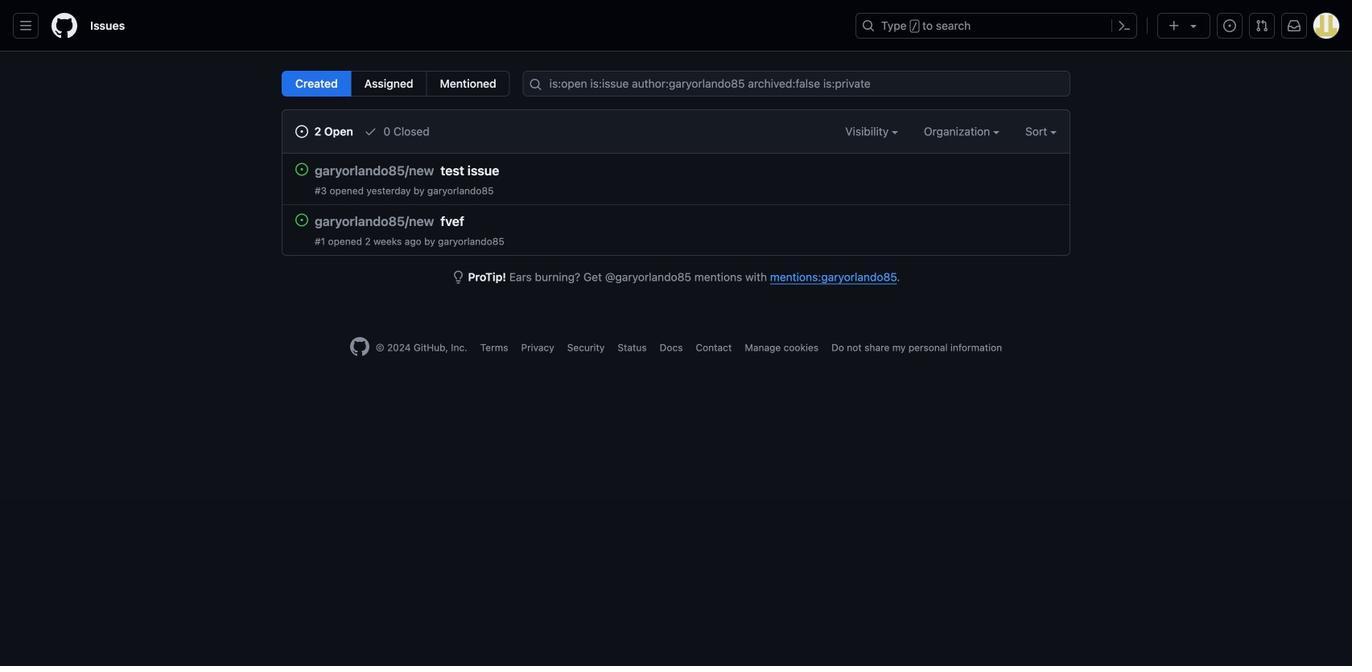 Task type: describe. For each thing, give the bounding box(es) containing it.
Search all issues text field
[[523, 71, 1070, 97]]

1 open issue element from the top
[[295, 163, 308, 176]]

check image
[[364, 125, 377, 138]]

triangle down image
[[1187, 19, 1200, 32]]

search image
[[529, 78, 542, 91]]

1 vertical spatial issue opened image
[[295, 125, 308, 138]]

plus image
[[1168, 19, 1181, 32]]

2 open issue element from the top
[[295, 213, 308, 227]]

1 vertical spatial homepage image
[[350, 337, 369, 357]]

open issue image
[[295, 214, 308, 227]]

open issue image
[[295, 163, 308, 176]]



Task type: vqa. For each thing, say whether or not it's contained in the screenshot.
API
no



Task type: locate. For each thing, give the bounding box(es) containing it.
issue opened image left git pull request "icon"
[[1223, 19, 1236, 32]]

0 horizontal spatial issue opened image
[[295, 125, 308, 138]]

open issue element down open issue image
[[295, 213, 308, 227]]

0 vertical spatial open issue element
[[295, 163, 308, 176]]

open issue element up open issue icon
[[295, 163, 308, 176]]

command palette image
[[1118, 19, 1131, 32]]

light bulb image
[[452, 271, 465, 284]]

issue opened image up open issue image
[[295, 125, 308, 138]]

homepage image
[[52, 13, 77, 39], [350, 337, 369, 357]]

notifications image
[[1288, 19, 1301, 32]]

open issue element
[[295, 163, 308, 176], [295, 213, 308, 227]]

1 vertical spatial open issue element
[[295, 213, 308, 227]]

Issues search field
[[523, 71, 1070, 97]]

1 horizontal spatial issue opened image
[[1223, 19, 1236, 32]]

git pull request image
[[1256, 19, 1268, 32]]

issue opened image
[[1223, 19, 1236, 32], [295, 125, 308, 138]]

0 vertical spatial homepage image
[[52, 13, 77, 39]]

0 vertical spatial issue opened image
[[1223, 19, 1236, 32]]

1 horizontal spatial homepage image
[[350, 337, 369, 357]]

issues element
[[282, 71, 510, 97]]

0 horizontal spatial homepage image
[[52, 13, 77, 39]]



